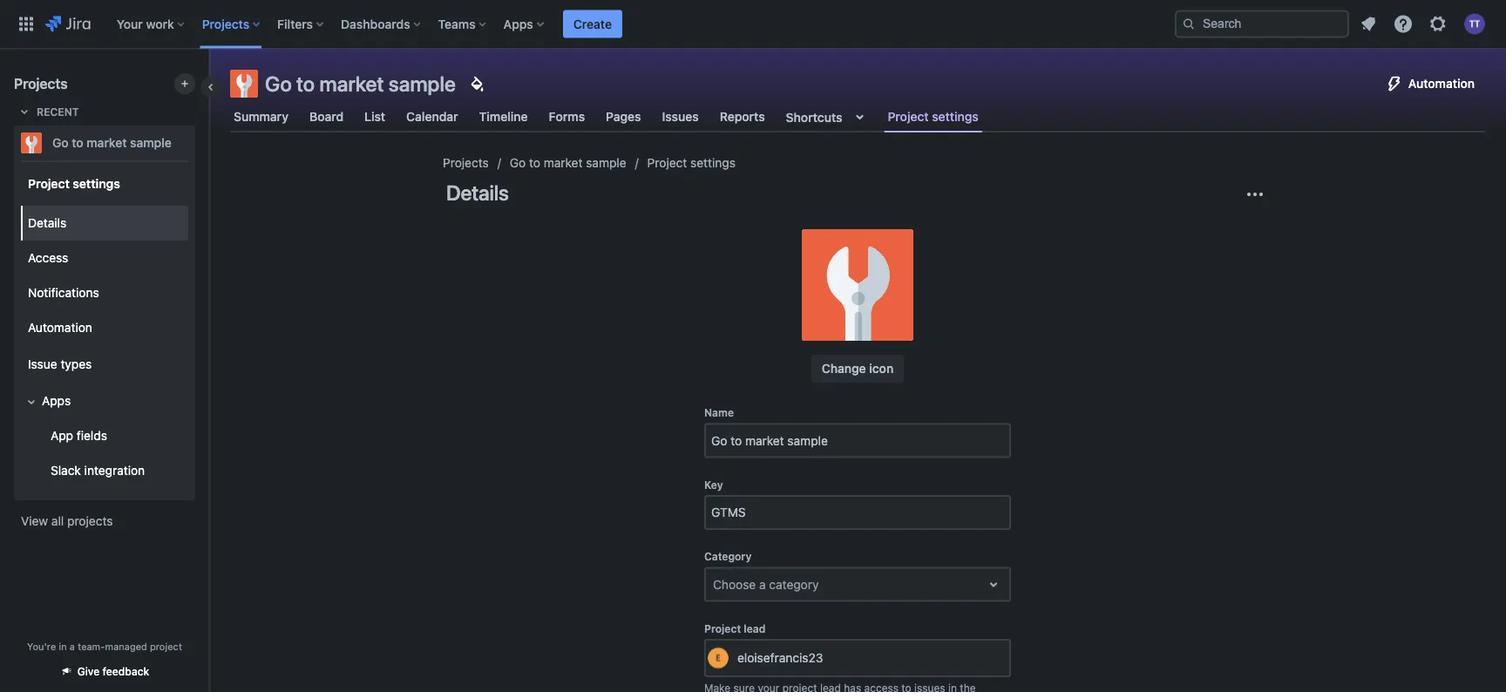 Task type: vqa. For each thing, say whether or not it's contained in the screenshot.
the tip:
no



Task type: locate. For each thing, give the bounding box(es) containing it.
you're
[[27, 641, 56, 652]]

apps button
[[21, 384, 188, 419]]

0 vertical spatial projects
[[202, 17, 249, 31]]

to down recent
[[72, 136, 83, 150]]

sample down pages link
[[586, 156, 627, 170]]

details down projects link
[[446, 180, 509, 205]]

1 vertical spatial projects
[[14, 75, 68, 92]]

details up access
[[28, 216, 66, 230]]

icon
[[870, 361, 894, 376]]

to
[[296, 71, 315, 96], [72, 136, 83, 150], [529, 156, 541, 170]]

0 horizontal spatial to
[[72, 136, 83, 150]]

go to market sample up "list"
[[265, 71, 456, 96]]

issue
[[28, 357, 57, 372]]

app fields link
[[31, 419, 188, 453]]

0 horizontal spatial apps
[[42, 394, 71, 408]]

teams button
[[433, 10, 493, 38]]

2 horizontal spatial settings
[[932, 109, 979, 124]]

project right shortcuts dropdown button
[[888, 109, 929, 124]]

open image
[[984, 574, 1004, 595]]

0 vertical spatial details
[[446, 180, 509, 205]]

market
[[320, 71, 384, 96], [87, 136, 127, 150], [544, 156, 583, 170]]

apps right teams popup button
[[504, 17, 533, 31]]

2 vertical spatial sample
[[586, 156, 627, 170]]

sample up calendar
[[389, 71, 456, 96]]

0 vertical spatial settings
[[932, 109, 979, 124]]

1 horizontal spatial a
[[759, 577, 766, 592]]

Search field
[[1175, 10, 1350, 38]]

apps up app
[[42, 394, 71, 408]]

1 vertical spatial apps
[[42, 394, 71, 408]]

pages link
[[603, 101, 645, 133]]

1 horizontal spatial settings
[[691, 156, 736, 170]]

go to market sample down the forms link
[[510, 156, 627, 170]]

projects button
[[197, 10, 267, 38]]

issue types link
[[21, 345, 188, 384]]

2 vertical spatial settings
[[73, 176, 120, 190]]

shortcuts button
[[783, 101, 874, 133]]

go up summary
[[265, 71, 292, 96]]

project
[[150, 641, 182, 652]]

0 horizontal spatial go to market sample
[[52, 136, 172, 150]]

collapse recent projects image
[[14, 101, 35, 122]]

2 horizontal spatial go to market sample
[[510, 156, 627, 170]]

dashboards
[[341, 17, 410, 31]]

project settings
[[888, 109, 979, 124], [647, 156, 736, 170], [28, 176, 120, 190]]

project lead
[[704, 622, 766, 635]]

go to market sample link down recent
[[14, 126, 188, 160]]

2 horizontal spatial to
[[529, 156, 541, 170]]

market up details link
[[87, 136, 127, 150]]

key
[[704, 479, 723, 491]]

create
[[574, 17, 612, 31]]

project settings inside 'tab list'
[[888, 109, 979, 124]]

0 horizontal spatial go
[[52, 136, 69, 150]]

tab list containing project settings
[[220, 101, 1496, 133]]

issues
[[662, 109, 699, 124]]

apps
[[504, 17, 533, 31], [42, 394, 71, 408]]

summary link
[[230, 101, 292, 133]]

go to market sample down recent
[[52, 136, 172, 150]]

0 horizontal spatial details
[[28, 216, 66, 230]]

2 vertical spatial go to market sample
[[510, 156, 627, 170]]

a right "choose"
[[759, 577, 766, 592]]

work
[[146, 17, 174, 31]]

1 horizontal spatial sample
[[389, 71, 456, 96]]

eloisefrancis23 image
[[708, 648, 729, 669]]

go
[[265, 71, 292, 96], [52, 136, 69, 150], [510, 156, 526, 170]]

slack integration link
[[31, 453, 188, 488]]

your
[[117, 17, 143, 31]]

1 vertical spatial to
[[72, 136, 83, 150]]

fields
[[77, 429, 107, 443]]

choose
[[713, 577, 756, 592]]

details
[[446, 180, 509, 205], [28, 216, 66, 230]]

a
[[759, 577, 766, 592], [70, 641, 75, 652]]

2 vertical spatial projects
[[443, 156, 489, 170]]

2 vertical spatial project settings
[[28, 176, 120, 190]]

projects right work
[[202, 17, 249, 31]]

go to market sample link down the forms link
[[510, 153, 627, 174]]

projects for projects link
[[443, 156, 489, 170]]

tab list
[[220, 101, 1496, 133]]

0 vertical spatial market
[[320, 71, 384, 96]]

0 vertical spatial sample
[[389, 71, 456, 96]]

automation
[[1409, 76, 1475, 91], [28, 321, 92, 335]]

project
[[888, 109, 929, 124], [647, 156, 687, 170], [28, 176, 70, 190], [704, 622, 741, 635]]

1 vertical spatial project settings
[[647, 156, 736, 170]]

1 horizontal spatial automation
[[1409, 76, 1475, 91]]

1 vertical spatial go
[[52, 136, 69, 150]]

projects inside dropdown button
[[202, 17, 249, 31]]

2 horizontal spatial projects
[[443, 156, 489, 170]]

1 horizontal spatial go
[[265, 71, 292, 96]]

2 vertical spatial go
[[510, 156, 526, 170]]

0 vertical spatial to
[[296, 71, 315, 96]]

1 horizontal spatial projects
[[202, 17, 249, 31]]

2 horizontal spatial project settings
[[888, 109, 979, 124]]

appswitcher icon image
[[16, 14, 37, 34]]

1 vertical spatial sample
[[130, 136, 172, 150]]

1 vertical spatial details
[[28, 216, 66, 230]]

automation down notifications
[[28, 321, 92, 335]]

to down timeline link
[[529, 156, 541, 170]]

sample left add to starred icon
[[130, 136, 172, 150]]

go to market sample link
[[14, 126, 188, 160], [510, 153, 627, 174]]

0 horizontal spatial a
[[70, 641, 75, 652]]

dashboards button
[[336, 10, 428, 38]]

market up "list"
[[320, 71, 384, 96]]

details link
[[21, 206, 188, 241]]

1 horizontal spatial project settings
[[647, 156, 736, 170]]

go to market sample
[[265, 71, 456, 96], [52, 136, 172, 150], [510, 156, 627, 170]]

you're in a team-managed project
[[27, 641, 182, 652]]

a right the in
[[70, 641, 75, 652]]

your work button
[[111, 10, 192, 38]]

to up board
[[296, 71, 315, 96]]

notifications image
[[1358, 14, 1379, 34]]

0 vertical spatial apps
[[504, 17, 533, 31]]

more image
[[1245, 184, 1266, 205]]

go down timeline link
[[510, 156, 526, 170]]

jira image
[[45, 14, 90, 34], [45, 14, 90, 34]]

1 horizontal spatial market
[[320, 71, 384, 96]]

settings
[[932, 109, 979, 124], [691, 156, 736, 170], [73, 176, 120, 190]]

market down the forms link
[[544, 156, 583, 170]]

banner containing your work
[[0, 0, 1507, 49]]

1 vertical spatial go to market sample
[[52, 136, 172, 150]]

1 horizontal spatial apps
[[504, 17, 533, 31]]

reports link
[[716, 101, 769, 133]]

types
[[61, 357, 92, 372]]

0 vertical spatial automation
[[1409, 76, 1475, 91]]

0 horizontal spatial sample
[[130, 136, 172, 150]]

group
[[17, 160, 188, 499], [17, 201, 188, 493]]

pages
[[606, 109, 641, 124]]

create project image
[[178, 77, 192, 91]]

projects down calendar link
[[443, 156, 489, 170]]

projects
[[67, 514, 113, 528]]

forms
[[549, 109, 585, 124]]

automation inside button
[[1409, 76, 1475, 91]]

slack
[[51, 464, 81, 478]]

feedback
[[102, 666, 149, 678]]

0 vertical spatial a
[[759, 577, 766, 592]]

apps inside apps button
[[42, 394, 71, 408]]

0 horizontal spatial automation
[[28, 321, 92, 335]]

go down recent
[[52, 136, 69, 150]]

filters button
[[272, 10, 331, 38]]

1 vertical spatial automation
[[28, 321, 92, 335]]

1 vertical spatial market
[[87, 136, 127, 150]]

change icon button
[[812, 355, 904, 383]]

access
[[28, 251, 68, 265]]

change icon
[[822, 361, 894, 376]]

project avatar image
[[802, 229, 914, 341]]

2 group from the top
[[17, 201, 188, 493]]

projects up collapse recent projects icon
[[14, 75, 68, 92]]

expand image
[[21, 391, 42, 412]]

sample
[[389, 71, 456, 96], [130, 136, 172, 150], [586, 156, 627, 170]]

2 vertical spatial market
[[544, 156, 583, 170]]

0 vertical spatial go to market sample
[[265, 71, 456, 96]]

settings image
[[1428, 14, 1449, 34]]

1 group from the top
[[17, 160, 188, 499]]

issues link
[[659, 101, 703, 133]]

1 vertical spatial settings
[[691, 156, 736, 170]]

0 vertical spatial project settings
[[888, 109, 979, 124]]

category
[[704, 551, 752, 563]]

2 vertical spatial to
[[529, 156, 541, 170]]

projects
[[202, 17, 249, 31], [14, 75, 68, 92], [443, 156, 489, 170]]

2 horizontal spatial go
[[510, 156, 526, 170]]

project inside 'tab list'
[[888, 109, 929, 124]]

banner
[[0, 0, 1507, 49]]

automation right automation image
[[1409, 76, 1475, 91]]

2 horizontal spatial market
[[544, 156, 583, 170]]



Task type: describe. For each thing, give the bounding box(es) containing it.
team-
[[78, 641, 105, 652]]

project down issues link
[[647, 156, 687, 170]]

Name field
[[706, 425, 1010, 456]]

give feedback
[[77, 666, 149, 678]]

notifications link
[[21, 276, 188, 310]]

view
[[21, 514, 48, 528]]

eloisefrancis23
[[738, 651, 823, 665]]

projects for projects dropdown button
[[202, 17, 249, 31]]

board
[[309, 109, 344, 124]]

projects link
[[443, 153, 489, 174]]

timeline link
[[476, 101, 531, 133]]

category
[[769, 577, 819, 592]]

reports
[[720, 109, 765, 124]]

1 horizontal spatial go to market sample link
[[510, 153, 627, 174]]

view all projects
[[21, 514, 113, 528]]

0 horizontal spatial project settings
[[28, 176, 120, 190]]

Category text field
[[713, 576, 717, 593]]

lead
[[744, 622, 766, 635]]

name
[[704, 407, 734, 419]]

teams
[[438, 17, 476, 31]]

choose a category
[[713, 577, 819, 592]]

1 horizontal spatial go to market sample
[[265, 71, 456, 96]]

board link
[[306, 101, 347, 133]]

project up details link
[[28, 176, 70, 190]]

recent
[[37, 105, 79, 118]]

all
[[51, 514, 64, 528]]

0 vertical spatial go
[[265, 71, 292, 96]]

your work
[[117, 17, 174, 31]]

group containing details
[[17, 201, 188, 493]]

automation link
[[21, 310, 188, 345]]

help image
[[1393, 14, 1414, 34]]

group containing project settings
[[17, 160, 188, 499]]

0 horizontal spatial projects
[[14, 75, 68, 92]]

1 horizontal spatial details
[[446, 180, 509, 205]]

issue types
[[28, 357, 92, 372]]

access link
[[21, 241, 188, 276]]

add to starred image
[[190, 133, 211, 153]]

apps button
[[498, 10, 551, 38]]

shortcuts
[[786, 110, 843, 124]]

list link
[[361, 101, 389, 133]]

Key field
[[706, 497, 1010, 528]]

app
[[51, 429, 73, 443]]

change
[[822, 361, 866, 376]]

automation button
[[1374, 70, 1486, 98]]

0 horizontal spatial settings
[[73, 176, 120, 190]]

0 horizontal spatial go to market sample link
[[14, 126, 188, 160]]

calendar link
[[403, 101, 462, 133]]

project settings link
[[647, 153, 736, 174]]

create button
[[563, 10, 623, 38]]

1 vertical spatial a
[[70, 641, 75, 652]]

filters
[[277, 17, 313, 31]]

0 horizontal spatial market
[[87, 136, 127, 150]]

notifications
[[28, 286, 99, 300]]

give feedback button
[[49, 657, 160, 686]]

your profile and settings image
[[1465, 14, 1486, 34]]

search image
[[1182, 17, 1196, 31]]

set background color image
[[466, 73, 487, 94]]

2 horizontal spatial sample
[[586, 156, 627, 170]]

app fields
[[51, 429, 107, 443]]

timeline
[[479, 109, 528, 124]]

calendar
[[406, 109, 458, 124]]

primary element
[[10, 0, 1175, 48]]

give
[[77, 666, 100, 678]]

managed
[[105, 641, 147, 652]]

project up the eloisefrancis23 icon
[[704, 622, 741, 635]]

summary
[[234, 109, 289, 124]]

slack integration
[[51, 464, 145, 478]]

in
[[59, 641, 67, 652]]

integration
[[84, 464, 145, 478]]

apps inside apps popup button
[[504, 17, 533, 31]]

forms link
[[545, 101, 589, 133]]

automation image
[[1384, 73, 1405, 94]]

list
[[365, 109, 386, 124]]

view all projects link
[[14, 506, 195, 537]]

1 horizontal spatial to
[[296, 71, 315, 96]]



